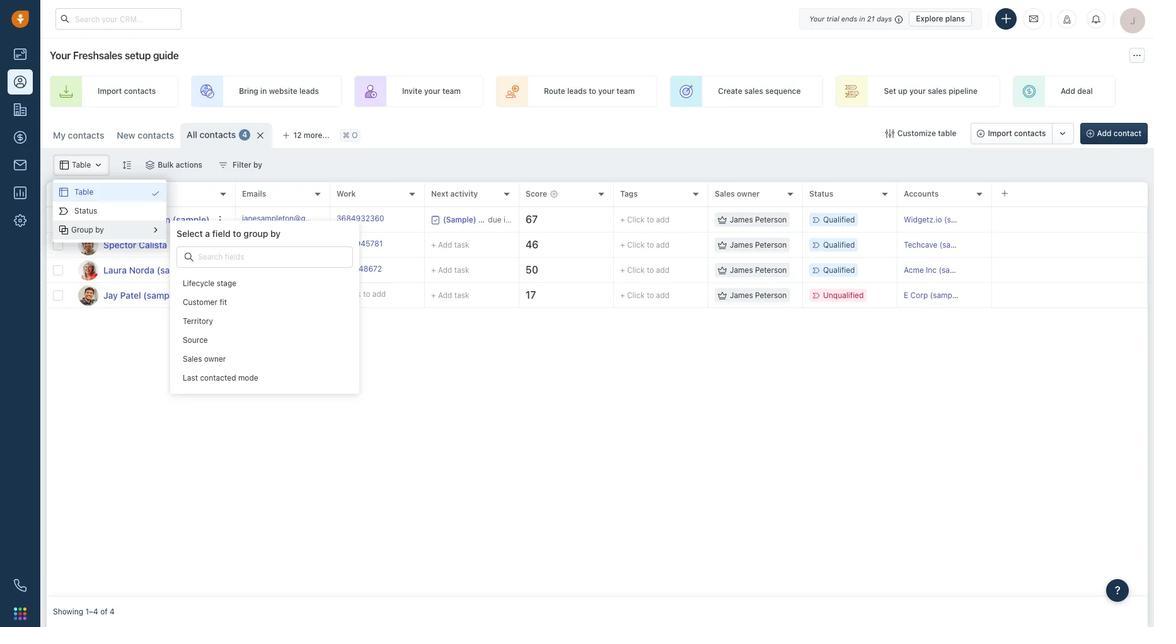 Task type: vqa. For each thing, say whether or not it's contained in the screenshot.
group
yes



Task type: locate. For each thing, give the bounding box(es) containing it.
by
[[95, 225, 104, 235], [271, 228, 281, 239]]

container_wx8msf4aqz5i3rn1 image
[[151, 189, 160, 198], [59, 207, 68, 216], [151, 226, 160, 235]]

lifecycle
[[183, 279, 215, 288]]

container_wx8msf4aqz5i3rn1 image
[[59, 188, 68, 197], [59, 226, 68, 235], [185, 253, 194, 262]]

2 vertical spatial container_wx8msf4aqz5i3rn1 image
[[185, 253, 194, 262]]

group
[[71, 225, 93, 235]]

freshworks switcher image
[[14, 608, 26, 620]]

container_wx8msf4aqz5i3rn1 image left the group
[[59, 226, 68, 235]]

by right group
[[271, 228, 281, 239]]

explore plans link
[[909, 11, 972, 26]]

a
[[205, 228, 210, 239]]

0 vertical spatial container_wx8msf4aqz5i3rn1 image
[[151, 189, 160, 198]]

plans
[[946, 14, 965, 23]]

1 vertical spatial container_wx8msf4aqz5i3rn1 image
[[59, 226, 68, 235]]

container_wx8msf4aqz5i3rn1 image up group by 'menu item'
[[151, 189, 160, 198]]

last
[[183, 374, 198, 383]]

container_wx8msf4aqz5i3rn1 image left table
[[59, 188, 68, 197]]

source
[[183, 336, 208, 345]]

explore plans
[[916, 14, 965, 23]]

Search fields field
[[197, 251, 283, 263]]

status
[[74, 206, 97, 216]]

field
[[212, 228, 231, 239]]

0 vertical spatial container_wx8msf4aqz5i3rn1 image
[[59, 188, 68, 197]]

0 horizontal spatial by
[[95, 225, 104, 235]]

to
[[233, 228, 241, 239]]

explore
[[916, 14, 944, 23]]

last contacted mode
[[183, 374, 258, 383]]

select a field to group by
[[177, 228, 281, 239]]

container_wx8msf4aqz5i3rn1 image inside group by 'menu item'
[[59, 226, 68, 235]]

send email image
[[1030, 13, 1039, 24]]

container_wx8msf4aqz5i3rn1 image inside group by 'menu item'
[[151, 226, 160, 235]]

fit
[[220, 298, 227, 307]]

1 horizontal spatial by
[[271, 228, 281, 239]]

2 vertical spatial container_wx8msf4aqz5i3rn1 image
[[151, 226, 160, 235]]

select a field to group by menu
[[53, 180, 359, 394]]

group
[[244, 228, 268, 239]]

container_wx8msf4aqz5i3rn1 image left select at the top left
[[151, 226, 160, 235]]

owner
[[204, 355, 226, 364]]

mode
[[238, 374, 258, 383]]

container_wx8msf4aqz5i3rn1 image for group by
[[151, 226, 160, 235]]

select
[[177, 228, 203, 239]]

container_wx8msf4aqz5i3rn1 image left status at the left of the page
[[59, 207, 68, 216]]

territory
[[183, 317, 213, 326]]

container_wx8msf4aqz5i3rn1 image down select at the top left
[[185, 253, 194, 262]]

by right the group
[[95, 225, 104, 235]]

container_wx8msf4aqz5i3rn1 image for table
[[59, 188, 68, 197]]

container_wx8msf4aqz5i3rn1 image for table
[[151, 189, 160, 198]]



Task type: describe. For each thing, give the bounding box(es) containing it.
customer fit
[[183, 298, 227, 307]]

sales
[[183, 355, 202, 364]]

group by
[[71, 225, 104, 235]]

1 vertical spatial container_wx8msf4aqz5i3rn1 image
[[59, 207, 68, 216]]

phone image
[[8, 573, 33, 598]]

stage
[[217, 279, 237, 288]]

by inside group by 'menu item'
[[95, 225, 104, 235]]

sales owner
[[183, 355, 226, 364]]

container_wx8msf4aqz5i3rn1 image for group by
[[59, 226, 68, 235]]

lifecycle stage
[[183, 279, 237, 288]]

customer
[[183, 298, 218, 307]]

table
[[74, 188, 93, 197]]

contacted
[[200, 374, 236, 383]]

Search your CRM... text field
[[55, 8, 182, 30]]

group by menu item
[[53, 221, 166, 240]]

shade muted image
[[892, 14, 903, 24]]



